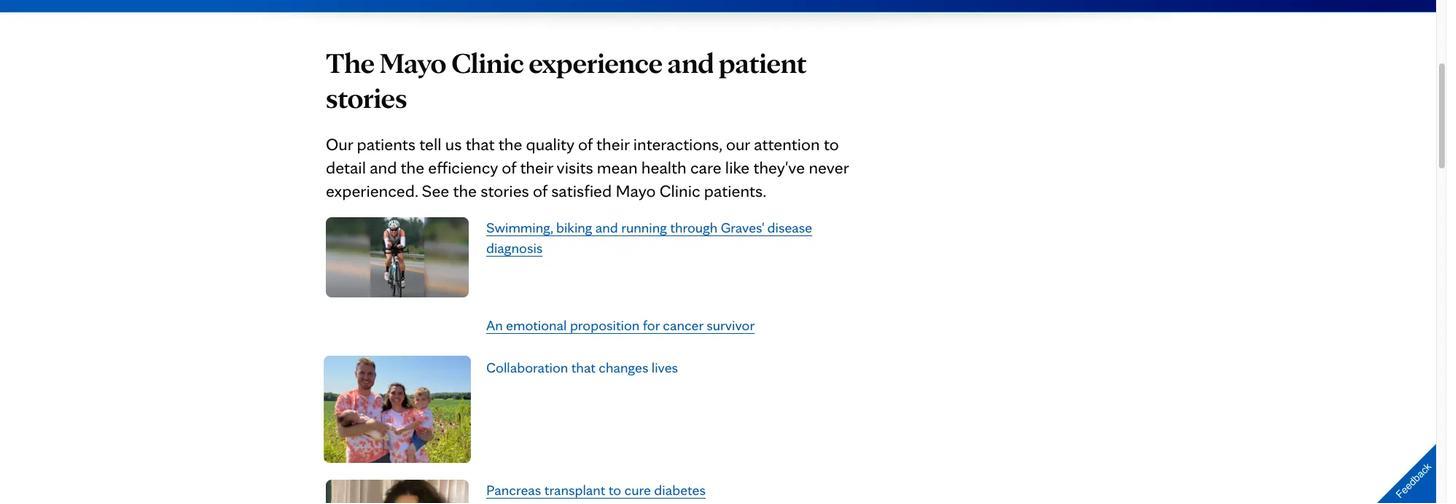 Task type: describe. For each thing, give the bounding box(es) containing it.
our
[[326, 133, 353, 155]]

efficiency
[[428, 157, 498, 178]]

and inside swimming, biking and running through graves' disease diagnosis
[[596, 219, 618, 236]]

0 horizontal spatial to
[[609, 481, 621, 499]]

satisfied
[[551, 180, 612, 201]]

1 vertical spatial that
[[571, 359, 596, 376]]

swimming,
[[486, 219, 553, 236]]

care
[[690, 157, 722, 178]]

survivor
[[707, 317, 755, 334]]

graves'
[[721, 219, 764, 236]]

0 vertical spatial their
[[597, 133, 630, 155]]

clinic inside our patients tell us that the quality of their interactions, our attention to detail and the efficiency of their visits mean health care like they've never experienced. see the stories of satisfied mayo clinic patients.
[[660, 180, 700, 201]]

our patients tell us that the quality of their interactions, our attention to detail and the efficiency of their visits mean health care like they've never experienced. see the stories of satisfied mayo clinic patients.
[[326, 133, 849, 201]]

that inside our patients tell us that the quality of their interactions, our attention to detail and the efficiency of their visits mean health care like they've never experienced. see the stories of satisfied mayo clinic patients.
[[466, 133, 495, 155]]

our
[[726, 133, 750, 155]]

through
[[670, 219, 718, 236]]

pancreas transplant to cure diabetes link
[[326, 480, 870, 503]]

swimming, biking and running through graves' disease diagnosis link
[[326, 217, 870, 298]]

biking
[[556, 219, 592, 236]]

running
[[621, 219, 667, 236]]

they've
[[754, 157, 805, 178]]

never
[[809, 157, 849, 178]]

interactions,
[[633, 133, 722, 155]]

1 vertical spatial of
[[502, 157, 516, 178]]

clinic inside the mayo clinic experience and patient stories
[[451, 45, 524, 80]]

like
[[725, 157, 750, 178]]

cure
[[625, 481, 651, 499]]

the
[[326, 45, 375, 80]]

feedback
[[1394, 461, 1434, 501]]

and inside the mayo clinic experience and patient stories
[[668, 45, 714, 80]]

an emotional proposition for cancer survivor
[[486, 317, 755, 334]]

mayo inside the mayo clinic experience and patient stories
[[380, 45, 447, 80]]

swimming, biking and running through graves' disease diagnosis
[[486, 219, 813, 257]]

proposition
[[570, 317, 640, 334]]

health
[[642, 157, 687, 178]]

transplant
[[544, 481, 606, 499]]



Task type: vqa. For each thing, say whether or not it's contained in the screenshot.
mouth,
no



Task type: locate. For each thing, give the bounding box(es) containing it.
diagnosis
[[486, 239, 543, 257]]

and left patient
[[668, 45, 714, 80]]

clinic
[[451, 45, 524, 80], [660, 180, 700, 201]]

1 horizontal spatial that
[[571, 359, 596, 376]]

1 horizontal spatial the
[[453, 180, 477, 201]]

stories up patients
[[326, 80, 407, 115]]

the down 'tell' in the top of the page
[[401, 157, 424, 178]]

to left cure in the bottom left of the page
[[609, 481, 621, 499]]

patients.
[[704, 180, 767, 201]]

us
[[445, 133, 462, 155]]

stories
[[326, 80, 407, 115], [481, 180, 529, 201]]

0 vertical spatial the
[[499, 133, 522, 155]]

1 horizontal spatial stories
[[481, 180, 529, 201]]

mayo inside our patients tell us that the quality of their interactions, our attention to detail and the efficiency of their visits mean health care like they've never experienced. see the stories of satisfied mayo clinic patients.
[[616, 180, 656, 201]]

and right biking
[[596, 219, 618, 236]]

their up mean
[[597, 133, 630, 155]]

collaboration
[[486, 359, 568, 376]]

the left quality
[[499, 133, 522, 155]]

that right the us
[[466, 133, 495, 155]]

pancreas
[[486, 481, 541, 499]]

1 vertical spatial mayo
[[616, 180, 656, 201]]

2 horizontal spatial the
[[499, 133, 522, 155]]

and inside our patients tell us that the quality of their interactions, our attention to detail and the efficiency of their visits mean health care like they've never experienced. see the stories of satisfied mayo clinic patients.
[[370, 157, 397, 178]]

0 vertical spatial mayo
[[380, 45, 447, 80]]

2 vertical spatial the
[[453, 180, 477, 201]]

cancer
[[663, 317, 704, 334]]

mean
[[597, 157, 638, 178]]

an emotional proposition for cancer survivor link
[[326, 315, 870, 340]]

their down quality
[[520, 157, 553, 178]]

collaboration that changes lives
[[486, 359, 678, 376]]

0 vertical spatial clinic
[[451, 45, 524, 80]]

patient
[[719, 45, 807, 80]]

1 horizontal spatial of
[[533, 180, 548, 201]]

changes
[[599, 359, 649, 376]]

0 horizontal spatial stories
[[326, 80, 407, 115]]

of right efficiency
[[502, 157, 516, 178]]

stories inside the mayo clinic experience and patient stories
[[326, 80, 407, 115]]

stories up swimming,
[[481, 180, 529, 201]]

2 horizontal spatial of
[[578, 133, 593, 155]]

1 vertical spatial the
[[401, 157, 424, 178]]

tell
[[419, 133, 442, 155]]

1 vertical spatial and
[[370, 157, 397, 178]]

0 vertical spatial that
[[466, 133, 495, 155]]

emotional
[[506, 317, 567, 334]]

and
[[668, 45, 714, 80], [370, 157, 397, 178], [596, 219, 618, 236]]

simmons_photo_familyfeatured.jpg image
[[324, 356, 471, 464]]

2 vertical spatial and
[[596, 219, 618, 236]]

attention
[[754, 133, 820, 155]]

patients
[[357, 133, 416, 155]]

0 horizontal spatial that
[[466, 133, 495, 155]]

1 vertical spatial clinic
[[660, 180, 700, 201]]

1 horizontal spatial clinic
[[660, 180, 700, 201]]

stories inside our patients tell us that the quality of their interactions, our attention to detail and the efficiency of their visits mean health care like they've never experienced. see the stories of satisfied mayo clinic patients.
[[481, 180, 529, 201]]

1 vertical spatial to
[[609, 481, 621, 499]]

an
[[486, 317, 503, 334]]

quality
[[526, 133, 574, 155]]

experience
[[529, 45, 663, 80]]

1 horizontal spatial their
[[597, 133, 630, 155]]

1 vertical spatial their
[[520, 157, 553, 178]]

0 vertical spatial of
[[578, 133, 593, 155]]

to
[[824, 133, 839, 155], [609, 481, 621, 499]]

to up "never"
[[824, 133, 839, 155]]

lives
[[652, 359, 678, 376]]

0 vertical spatial to
[[824, 133, 839, 155]]

disease
[[767, 219, 813, 236]]

that left changes
[[571, 359, 596, 376]]

of up visits
[[578, 133, 593, 155]]

1 horizontal spatial to
[[824, 133, 839, 155]]

mayo
[[380, 45, 447, 80], [616, 180, 656, 201]]

mayo right the
[[380, 45, 447, 80]]

mayo down mean
[[616, 180, 656, 201]]

of left satisfied
[[533, 180, 548, 201]]

the
[[499, 133, 522, 155], [401, 157, 424, 178], [453, 180, 477, 201]]

1 horizontal spatial mayo
[[616, 180, 656, 201]]

collaboration that changes lives link
[[324, 356, 870, 464]]

visits
[[557, 157, 593, 178]]

diabetes
[[654, 481, 706, 499]]

0 horizontal spatial of
[[502, 157, 516, 178]]

for
[[643, 317, 660, 334]]

and down patients
[[370, 157, 397, 178]]

finishingstrongwithgravesdisease16x9 1024x576.jpg image
[[326, 217, 469, 298]]

0 vertical spatial stories
[[326, 80, 407, 115]]

that
[[466, 133, 495, 155], [571, 359, 596, 376]]

0 horizontal spatial the
[[401, 157, 424, 178]]

the mayo clinic experience and patient stories
[[326, 45, 807, 115]]

see
[[422, 180, 449, 201]]

their
[[597, 133, 630, 155], [520, 157, 553, 178]]

to inside our patients tell us that the quality of their interactions, our attention to detail and the efficiency of their visits mean health care like they've never experienced. see the stories of satisfied mayo clinic patients.
[[824, 133, 839, 155]]

0 vertical spatial and
[[668, 45, 714, 80]]

feedback button
[[1365, 432, 1447, 503]]

0 horizontal spatial and
[[370, 157, 397, 178]]

detail
[[326, 157, 366, 178]]

of
[[578, 133, 593, 155], [502, 157, 516, 178], [533, 180, 548, 201]]

pancreas transplant to cure diabetes
[[486, 481, 706, 499]]

2 vertical spatial of
[[533, 180, 548, 201]]

experienced.
[[326, 180, 418, 201]]

1 horizontal spatial and
[[596, 219, 618, 236]]

0 horizontal spatial mayo
[[380, 45, 447, 80]]

the down efficiency
[[453, 180, 477, 201]]

2 horizontal spatial and
[[668, 45, 714, 80]]

0 horizontal spatial their
[[520, 157, 553, 178]]

1 vertical spatial stories
[[481, 180, 529, 201]]

0 horizontal spatial clinic
[[451, 45, 524, 80]]



